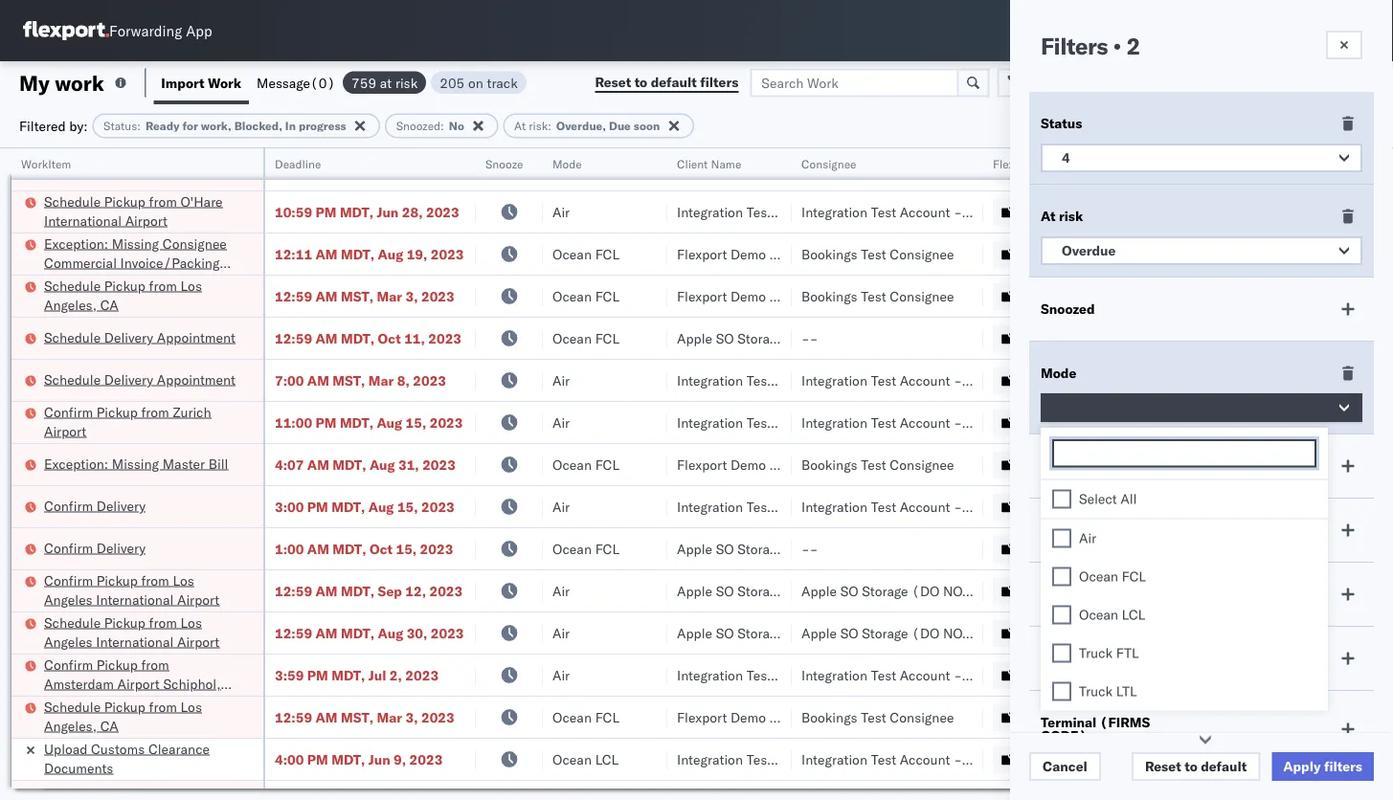 Task type: describe. For each thing, give the bounding box(es) containing it.
snooze
[[485, 157, 523, 171]]

los inside schedule pickup from los angeles international airport
[[180, 614, 202, 631]]

confirm delivery link for 3:00 pm mdt, aug 15, 2023
[[44, 496, 146, 516]]

flex-2177389 for 12:59 am mdt, oct 11, 2023
[[1023, 330, 1123, 347]]

so for 12:59 am mdt, aug 30, 2023
[[716, 625, 734, 641]]

1 flexport demo consignee from the top
[[677, 246, 834, 262]]

2132767
[[1065, 667, 1123, 684]]

2132512
[[1065, 751, 1123, 768]]

7:00
[[275, 372, 304, 389]]

ftl
[[1116, 645, 1139, 662]]

4 flexport from the top
[[677, 709, 727, 726]]

truck ftl
[[1079, 645, 1139, 662]]

from down invoice/packing
[[149, 277, 177, 294]]

2023 right 12,
[[429, 583, 463, 599]]

from for schedule pickup from o'hare international airport link
[[149, 193, 177, 210]]

shanghai, china for flex-2132512
[[1146, 751, 1246, 768]]

ltd.
[[906, 161, 930, 178]]

lcl for cascade trading ltd.
[[595, 161, 619, 178]]

4 12:59 from the top
[[275, 625, 312, 641]]

2023 right 28,
[[426, 203, 459, 220]]

container
[[1338, 149, 1389, 163]]

trading for cascade trading ltd.
[[857, 161, 903, 178]]

departure port inside button
[[1146, 157, 1223, 171]]

actions
[[1336, 157, 1375, 171]]

0 vertical spatial mst,
[[341, 288, 373, 304]]

(do for 12:59 am mdt, sep 12, 2023
[[787, 583, 815, 599]]

schedule for schedule pickup from o'hare international airport link
[[44, 193, 101, 210]]

demo for 1st schedule pickup from los angeles, ca link from the bottom of the page
[[730, 709, 766, 726]]

amsterdam
[[44, 675, 114, 692]]

0 horizontal spatial departure port
[[1041, 522, 1137, 539]]

2023 right 2, in the left of the page
[[405, 667, 439, 684]]

to for reset to default
[[1184, 758, 1197, 775]]

upload customs clearance documents
[[44, 741, 210, 776]]

am right 12:11
[[315, 246, 338, 262]]

oct for 15,
[[370, 540, 393, 557]]

default for reset to default filters
[[651, 74, 697, 90]]

1 horizontal spatial mode
[[1041, 365, 1076, 382]]

mdt, for 12:11 am mdt, aug 19, 2023
[[341, 246, 375, 262]]

schedule for 2nd schedule pickup from los angeles, ca link from the bottom of the page
[[44, 277, 101, 294]]

work
[[55, 69, 104, 96]]

2
[[1126, 32, 1140, 60]]

use) for 12:59 am mdt, sep 12, 2023
[[849, 583, 883, 599]]

progress
[[299, 119, 346, 133]]

my
[[19, 69, 50, 96]]

workitem button
[[11, 152, 244, 171]]

to for reset to default filters
[[634, 74, 647, 90]]

schedule pickup from o'hare international airport
[[44, 193, 223, 229]]

for
[[182, 119, 198, 133]]

12,
[[405, 583, 426, 599]]

schedule delivery appointment button for 7:00 am mst, mar 8, 2023
[[44, 370, 235, 391]]

customs
[[91, 741, 145, 757]]

am up 12:59 am mdt, oct 11, 2023
[[315, 288, 338, 304]]

2 1911466 from the top
[[1065, 288, 1123, 304]]

ca for 2nd schedule pickup from los angeles, ca link from the bottom of the page
[[100, 296, 118, 313]]

integration for flex-2221222
[[801, 203, 867, 220]]

mode inside button
[[552, 157, 582, 171]]

2377570
[[1065, 498, 1123, 515]]

filters
[[1041, 32, 1108, 60]]

9 resize handle column header from the left
[[1359, 148, 1382, 800]]

4:59
[[275, 161, 304, 178]]

lagerfeld for flex-2132767
[[994, 667, 1051, 684]]

workitem
[[21, 157, 71, 171]]

mdt, for 3:59 pm mdt, jul 2, 2023
[[331, 667, 365, 684]]

pudong for flex-2345290
[[1206, 625, 1252, 641]]

international inside schedule pickup from o'hare international airport
[[44, 212, 122, 229]]

10 flex- from the top
[[1023, 540, 1065, 557]]

flex-2166988
[[1023, 372, 1123, 389]]

oct for 11,
[[378, 330, 401, 347]]

use) for 1:00 am mdt, oct 15, 2023
[[849, 540, 883, 557]]

mdt, for 12:59 am mdt, aug 30, 2023
[[341, 625, 375, 641]]

forwarding
[[109, 22, 182, 40]]

numbers
[[1338, 164, 1385, 179]]

2 schedule pickup from los angeles, ca link from the top
[[44, 697, 238, 736]]

truck for truck ftl
[[1079, 645, 1113, 662]]

app
[[186, 22, 212, 40]]

delivery down the exception: missing consignee commercial invoice/packing list
[[104, 329, 153, 346]]

upload proof of delivery button
[[44, 159, 192, 180]]

forwarding app link
[[23, 21, 212, 40]]

cancel button
[[1029, 753, 1101, 781]]

31,
[[398, 456, 419, 473]]

all
[[1121, 491, 1137, 507]]

so for 12:59 am mdt, oct 11, 2023
[[716, 330, 734, 347]]

los down invoice/packing
[[180, 277, 202, 294]]

shanghai, china for flex-1919146
[[1146, 456, 1246, 473]]

delivery up 'confirm pickup from zurich airport'
[[104, 371, 153, 388]]

confirm pickup from zurich airport
[[44, 404, 211, 439]]

pudong for flex-2342347
[[1206, 583, 1252, 599]]

proof
[[91, 160, 124, 177]]

2023 right 19,
[[431, 246, 464, 262]]

12:11 am mdt, aug 19, 2023
[[275, 246, 464, 262]]

confirm pickup from amsterdam airport schiphol, haarlemmermeer, netherlands link
[[44, 655, 238, 711]]

shanghai, for flex-2132512
[[1146, 751, 1207, 768]]

flex
[[993, 157, 1014, 171]]

mdt, for 4:59 pm mdt, sep 3, 2023
[[331, 161, 365, 178]]

resize handle column header for mode
[[644, 148, 667, 800]]

air for 10:59 pm mdt, jun 28, 2023
[[552, 203, 570, 220]]

2023 right the 11,
[[428, 330, 461, 347]]

zurich
[[173, 404, 211, 420]]

message (0)
[[257, 74, 335, 91]]

tclu642
[[1338, 751, 1393, 767]]

3 confirm from the top
[[44, 540, 93, 556]]

-- for 1:00 am mdt, oct 15, 2023
[[801, 540, 818, 557]]

lagerfeld for flex-2132512
[[994, 751, 1051, 768]]

filters • 2
[[1041, 32, 1140, 60]]

apple so storage (do not use) for 12:59 am mdt, aug 30, 2023
[[677, 625, 883, 641]]

angeles, for 2nd schedule pickup from los angeles, ca link from the bottom of the page
[[44, 296, 97, 313]]

2023 right 30,
[[431, 625, 464, 641]]

(0)
[[310, 74, 335, 91]]

2023 right 8,
[[413, 372, 446, 389]]

mdt, for 4:07 am mdt, aug 31, 2023
[[333, 456, 366, 473]]

15, for 3:00 pm mdt, aug 15, 2023
[[397, 498, 418, 515]]

delivery right of
[[143, 160, 192, 177]]

2 confirm from the top
[[44, 497, 93, 514]]

account for flex-2389713
[[900, 414, 950, 431]]

integration for flex-2166988
[[801, 372, 867, 389]]

3, for yantian
[[396, 161, 408, 178]]

apple for 12:59 am mdt, sep 12, 2023
[[677, 583, 712, 599]]

account for flex-2132512
[[900, 751, 950, 768]]

yantian
[[1146, 161, 1191, 178]]

cascade trading
[[677, 161, 778, 178]]

12:59 am mdt, oct 11, 2023
[[275, 330, 461, 347]]

at risk : overdue, due soon
[[514, 119, 660, 133]]

appointment for 7:00 am mst, mar 8, 2023
[[157, 371, 235, 388]]

clearance
[[148, 741, 210, 757]]

o'hare
[[180, 193, 223, 210]]

resize handle column header for client name
[[769, 148, 792, 800]]

2221222
[[1065, 203, 1123, 220]]

port down all
[[1110, 522, 1137, 539]]

pickup for 2nd schedule pickup from los angeles, ca link from the bottom of the page
[[104, 277, 145, 294]]

snoozed : no
[[396, 119, 464, 133]]

3 bookings test consignee from the top
[[801, 456, 954, 473]]

so for 12:59 am mdt, sep 12, 2023
[[716, 583, 734, 599]]

am right 1:00
[[307, 540, 329, 557]]

message
[[257, 74, 310, 91]]

3 flexport demo consignee from the top
[[677, 456, 834, 473]]

2023 right 9,
[[409, 751, 443, 768]]

air for 12:59 am mdt, sep 12, 2023
[[552, 583, 570, 599]]

0 vertical spatial mar
[[377, 288, 402, 304]]

2166988
[[1065, 372, 1123, 389]]

2124373
[[1065, 161, 1123, 178]]

status for status : ready for work, blocked, in progress
[[103, 119, 137, 133]]

flex id
[[993, 157, 1029, 171]]

confirm pickup from los angeles international airport
[[44, 572, 220, 608]]

snoozed for snoozed
[[1041, 301, 1095, 317]]

resize handle column header for consignee
[[960, 148, 983, 800]]

batch
[[1286, 74, 1324, 91]]

3 12:59 from the top
[[275, 583, 312, 599]]

cascade for cascade trading ltd.
[[801, 161, 854, 178]]

schedule delivery appointment link for 7:00 am mst, mar 8, 2023
[[44, 370, 235, 389]]

container numbers button
[[1328, 145, 1393, 179]]

2023 right 31,
[[422, 456, 456, 473]]

apple so storage (do not use) for 1:00 am mdt, oct 15, 2023
[[677, 540, 883, 557]]

deadline
[[275, 157, 321, 171]]

1 flexport from the top
[[677, 246, 727, 262]]

am right 4:07
[[307, 456, 329, 473]]

due
[[609, 119, 631, 133]]

11:00
[[275, 414, 312, 431]]

2 schedule pickup from los angeles, ca button from the top
[[44, 697, 238, 738]]

filtered
[[19, 117, 66, 134]]

schedule pickup from los angeles international airport button
[[44, 613, 238, 653]]

am right 7:00
[[307, 372, 329, 389]]

from for schedule pickup from los angeles international airport link
[[149, 614, 177, 631]]

am down 1:00 am mdt, oct 15, 2023
[[315, 583, 338, 599]]

flex-2132767
[[1023, 667, 1123, 684]]

0 horizontal spatial risk
[[395, 74, 418, 91]]

cancel
[[1043, 758, 1087, 775]]

storage for 12:59 am mdt, oct 11, 2023
[[737, 330, 784, 347]]

•
[[1113, 32, 1121, 60]]

flex-2345290
[[1023, 625, 1123, 641]]

flex-1911466 for 2nd schedule pickup from los angeles, ca link from the bottom of the page
[[1023, 288, 1123, 304]]

1 bookings test consignee from the top
[[801, 246, 954, 262]]

mdt, for 4:00 pm mdt, jun 9, 2023
[[331, 751, 365, 768]]

commercial
[[44, 254, 117, 271]]

2345290
[[1065, 625, 1123, 641]]

los inside confirm pickup from los angeles international airport
[[173, 572, 194, 589]]

risk for at risk : overdue, due soon
[[529, 119, 548, 133]]

at for at risk
[[1041, 208, 1056, 225]]

storage for 12:59 am mdt, sep 12, 2023
[[737, 583, 784, 599]]

confirm pickup from zurich airport button
[[44, 403, 238, 443]]

am up 7:00 am mst, mar 8, 2023
[[315, 330, 338, 347]]

los down schiphol,
[[180, 698, 202, 715]]

karl for flex-2166988
[[966, 372, 990, 389]]

integration for flex-2389713
[[801, 414, 867, 431]]

apply filters
[[1283, 758, 1362, 775]]

2023 up 4:07 am mdt, aug 31, 2023
[[430, 414, 463, 431]]

consignee inside the exception: missing consignee commercial invoice/packing list
[[163, 235, 227, 252]]

1 vertical spatial 3,
[[405, 288, 418, 304]]

bookings for exception: missing consignee commercial invoice/packing list link
[[801, 246, 857, 262]]

bicu123 for exception: missing consignee commercial invoice/packing list link
[[1338, 245, 1393, 262]]

pickup for 1st schedule pickup from los angeles, ca link from the bottom of the page
[[104, 698, 145, 715]]

3:00 pm mdt, aug 15, 2023
[[275, 498, 455, 515]]

shanghai pudong international airport for flex-2166988
[[1146, 372, 1379, 389]]

flexport. image
[[23, 21, 109, 40]]

am up the 3:59 pm mdt, jul 2, 2023
[[315, 625, 338, 641]]

schedule for schedule delivery appointment link for 12:59 am mdt, oct 11, 2023
[[44, 329, 101, 346]]

2023 down snoozed : no
[[412, 161, 445, 178]]

pm for 3:00
[[307, 498, 328, 515]]

truck ltl
[[1079, 683, 1137, 700]]

2023 down 4:07 am mdt, aug 31, 2023
[[421, 498, 455, 515]]

os
[[1339, 23, 1357, 38]]

jul
[[368, 667, 386, 684]]

reset to default filters button
[[583, 68, 750, 97]]

reset for reset to default
[[1145, 758, 1181, 775]]

ca for 1st schedule pickup from los angeles, ca link from the bottom of the page
[[100, 718, 118, 734]]

exception: missing master bill link
[[44, 454, 228, 473]]

mdt, for 12:59 am mdt, oct 11, 2023
[[341, 330, 375, 347]]

1 horizontal spatial client
[[1041, 458, 1079, 474]]

integration for flex-2132512
[[801, 751, 867, 768]]

confirm pickup from los angeles international airport button
[[44, 571, 238, 611]]

integration for flex-2377570
[[801, 498, 867, 515]]

9 flex- from the top
[[1023, 498, 1065, 515]]

from down schiphol,
[[149, 698, 177, 715]]

terminal
[[1041, 714, 1097, 731]]

integration for flex-2132767
[[801, 667, 867, 684]]

shanghai pudong international airport for flex-2342347
[[1146, 583, 1379, 599]]

2023 down 30,
[[421, 709, 455, 726]]

4:00
[[275, 751, 304, 768]]

flex-1919146
[[1023, 456, 1123, 473]]

1 vertical spatial departure
[[1041, 522, 1106, 539]]

china for flex-1919146
[[1210, 456, 1246, 473]]

exception
[[1094, 74, 1156, 91]]

2023 up 12,
[[420, 540, 453, 557]]

3 : from the left
[[548, 119, 551, 133]]

confirm pickup from los angeles international airport link
[[44, 571, 238, 609]]

angeles for confirm pickup from los angeles international airport
[[44, 591, 93, 608]]

resize handle column header for departure port
[[1305, 148, 1328, 800]]

arrival port
[[1041, 586, 1115, 603]]

ready
[[145, 119, 179, 133]]

apple for 12:59 am mdt, aug 30, 2023
[[677, 625, 712, 641]]

delivery down exception: missing master bill button
[[96, 497, 146, 514]]



Task type: locate. For each thing, give the bounding box(es) containing it.
confirm inside the confirm pickup from amsterdam airport schiphol, haarlemmermeer, netherlands
[[44, 656, 93, 673]]

1 vertical spatial --
[[801, 540, 818, 557]]

mst, down 12:59 am mdt, oct 11, 2023
[[333, 372, 365, 389]]

consignee inside button
[[801, 157, 856, 171]]

0 vertical spatial filters
[[700, 74, 738, 90]]

1 flex-1911466 from the top
[[1023, 246, 1123, 262]]

1 horizontal spatial reset
[[1145, 758, 1181, 775]]

at up snooze
[[514, 119, 526, 133]]

2 12:59 am mst, mar 3, 2023 from the top
[[275, 709, 455, 726]]

airport inside 'confirm pickup from zurich airport'
[[44, 423, 86, 439]]

shanghai for flex-2166988
[[1146, 372, 1203, 389]]

0 vertical spatial ningbo
[[1146, 246, 1190, 262]]

pickup up exception: missing master bill
[[96, 404, 138, 420]]

from inside the confirm pickup from amsterdam airport schiphol, haarlemmermeer, netherlands
[[141, 656, 169, 673]]

exception: inside the exception: missing consignee commercial invoice/packing list
[[44, 235, 108, 252]]

am down the 3:59 pm mdt, jul 2, 2023
[[315, 709, 338, 726]]

2,
[[390, 667, 402, 684]]

exception: missing master bill button
[[44, 454, 228, 475]]

2 schedule delivery appointment button from the top
[[44, 370, 235, 391]]

schedule delivery appointment down the exception: missing consignee commercial invoice/packing list
[[44, 329, 235, 346]]

overdue button
[[1041, 236, 1362, 265]]

8 flex- from the top
[[1023, 456, 1065, 473]]

confirm for amsterdam
[[44, 656, 93, 673]]

confirm delivery link down exception: missing master bill button
[[44, 496, 146, 516]]

2 confirm delivery button from the top
[[44, 539, 146, 560]]

file exception
[[1067, 74, 1156, 91]]

upload for upload customs clearance documents
[[44, 741, 88, 757]]

2023
[[412, 161, 445, 178], [426, 203, 459, 220], [431, 246, 464, 262], [421, 288, 455, 304], [428, 330, 461, 347], [413, 372, 446, 389], [430, 414, 463, 431], [422, 456, 456, 473], [421, 498, 455, 515], [420, 540, 453, 557], [429, 583, 463, 599], [431, 625, 464, 641], [405, 667, 439, 684], [421, 709, 455, 726], [409, 751, 443, 768]]

2 flex-2177389 from the top
[[1023, 540, 1123, 557]]

filters inside button
[[1324, 758, 1362, 775]]

mdt, for 10:59 pm mdt, jun 28, 2023
[[340, 203, 373, 220]]

3, up 9,
[[405, 709, 418, 726]]

1 ca from the top
[[100, 296, 118, 313]]

lagerfeld up flex-2389713
[[994, 372, 1051, 389]]

15, down 31,
[[397, 498, 418, 515]]

schedule down workitem
[[44, 193, 101, 210]]

1 cascade from the left
[[677, 161, 730, 178]]

confirm inside 'confirm pickup from zurich airport'
[[44, 404, 93, 420]]

on
[[468, 74, 483, 91]]

0 vertical spatial 3,
[[396, 161, 408, 178]]

no
[[449, 119, 464, 133]]

use) for 12:59 am mdt, oct 11, 2023
[[849, 330, 883, 347]]

china
[[1210, 456, 1246, 473], [1210, 751, 1246, 768]]

4 button
[[1041, 144, 1362, 172]]

2 vertical spatial mar
[[377, 709, 402, 726]]

4 demo from the top
[[730, 709, 766, 726]]

2 flex- from the top
[[1023, 203, 1065, 220]]

flex- for confirm pickup from amsterdam airport schiphol, haarlemmermeer, netherlands link
[[1023, 667, 1065, 684]]

client name inside button
[[677, 157, 741, 171]]

international inside schedule pickup from los angeles international airport
[[96, 633, 174, 650]]

client name down reset to default filters "button"
[[677, 157, 741, 171]]

bookings for 1st schedule pickup from los angeles, ca link from the bottom of the page
[[801, 709, 857, 726]]

0 vertical spatial angeles
[[44, 591, 93, 608]]

flex- for 7:00 am mst, mar 8, 2023 schedule delivery appointment link
[[1023, 372, 1065, 389]]

port right "arrival"
[[1088, 586, 1115, 603]]

1 appointment from the top
[[157, 329, 235, 346]]

gvcu526 for 1:00 am mdt, oct 15, 2023
[[1338, 540, 1393, 557]]

confirm delivery button for 1:00 am mdt, oct 15, 2023
[[44, 539, 146, 560]]

1 vertical spatial ningbo
[[1146, 709, 1190, 726]]

1 vertical spatial schedule pickup from los angeles, ca link
[[44, 697, 238, 736]]

2 vertical spatial lagerfeld
[[994, 751, 1051, 768]]

0 vertical spatial oct
[[378, 330, 401, 347]]

5 schedule from the top
[[44, 614, 101, 631]]

2 ningbo from the top
[[1146, 709, 1190, 726]]

account for flex-2132767
[[900, 667, 950, 684]]

0 horizontal spatial snoozed
[[396, 119, 440, 133]]

confirm delivery for 3:00
[[44, 497, 146, 514]]

schedule pickup from los angeles, ca
[[44, 277, 202, 313], [44, 698, 202, 734]]

1 flex- from the top
[[1023, 161, 1065, 178]]

air for 7:00 am mst, mar 8, 2023
[[552, 372, 570, 389]]

-- for 12:59 am mdt, oct 11, 2023
[[801, 330, 818, 347]]

trading for cascade trading
[[733, 161, 778, 178]]

pickup for confirm pickup from amsterdam airport schiphol, haarlemmermeer, netherlands link
[[96, 656, 138, 673]]

gvcu526 for 12:59 am mdt, oct 11, 2023
[[1338, 329, 1393, 346]]

haarlemmermeer,
[[44, 695, 153, 711]]

airport inside confirm pickup from los angeles international airport
[[177, 591, 220, 608]]

schiphol,
[[163, 675, 221, 692]]

mode up flex-2389713
[[1041, 365, 1076, 382]]

work,
[[201, 119, 231, 133]]

10:59
[[275, 203, 312, 220]]

0 vertical spatial default
[[651, 74, 697, 90]]

flex-2177389 up flex-2166988
[[1023, 330, 1123, 347]]

swarovski
[[966, 203, 1027, 220]]

schedule delivery appointment for 7:00 am mst, mar 8, 2023
[[44, 371, 235, 388]]

1 vertical spatial lcl
[[1122, 607, 1145, 623]]

2 bicu123 from the top
[[1338, 287, 1393, 304]]

1 vertical spatial name
[[1083, 458, 1120, 474]]

so for 1:00 am mdt, oct 15, 2023
[[716, 540, 734, 557]]

flex-2221222 button
[[993, 199, 1127, 225], [993, 199, 1127, 225]]

1 vertical spatial 12:59 am mst, mar 3, 2023
[[275, 709, 455, 726]]

1911466
[[1065, 246, 1123, 262], [1065, 288, 1123, 304], [1065, 709, 1123, 726]]

1 vertical spatial at
[[1041, 208, 1056, 225]]

ningbo for 12:11 am mdt, aug 19, 2023
[[1146, 246, 1190, 262]]

1 schedule pickup from los angeles, ca button from the top
[[44, 276, 238, 316]]

angeles inside schedule pickup from los angeles international airport
[[44, 633, 93, 650]]

pickup inside the confirm pickup from amsterdam airport schiphol, haarlemmermeer, netherlands
[[96, 656, 138, 673]]

client down reset to default filters "button"
[[677, 157, 708, 171]]

truck left ltl
[[1079, 683, 1113, 700]]

missing inside button
[[112, 455, 159, 472]]

3 karl from the top
[[966, 751, 990, 768]]

to
[[634, 74, 647, 90], [1184, 758, 1197, 775]]

0 horizontal spatial client name
[[677, 157, 741, 171]]

1 vertical spatial ca
[[100, 718, 118, 734]]

airport inside schedule pickup from o'hare international airport
[[125, 212, 168, 229]]

flex- for 2nd schedule pickup from los angeles, ca link from the bottom of the page
[[1023, 288, 1065, 304]]

1 vertical spatial upload
[[44, 741, 88, 757]]

1 horizontal spatial at
[[1041, 208, 1056, 225]]

2 2177389 from the top
[[1065, 540, 1123, 557]]

schedule pickup from los angeles, ca up customs
[[44, 698, 202, 734]]

resize handle column header
[[240, 148, 263, 800], [453, 148, 476, 800], [520, 148, 543, 800], [644, 148, 667, 800], [769, 148, 792, 800], [960, 148, 983, 800], [1113, 148, 1136, 800], [1305, 148, 1328, 800], [1359, 148, 1382, 800]]

0 vertical spatial lagerfeld
[[994, 372, 1051, 389]]

Search Work text field
[[750, 68, 959, 97]]

flex-2124373
[[1023, 161, 1123, 178]]

1 schedule from the top
[[44, 193, 101, 210]]

1911466 down truck ltl
[[1065, 709, 1123, 726]]

3, up 28,
[[396, 161, 408, 178]]

list box containing select all
[[1041, 480, 1328, 711]]

cascade down reset to default filters "button"
[[677, 161, 730, 178]]

2 china from the top
[[1210, 751, 1246, 768]]

1 vertical spatial 2177389
[[1065, 540, 1123, 557]]

tghu668
[[1338, 456, 1393, 472]]

final port
[[1041, 650, 1103, 667]]

12 flex- from the top
[[1023, 625, 1065, 641]]

from left o'hare
[[149, 193, 177, 210]]

not for 1:00 am mdt, oct 15, 2023
[[819, 540, 845, 557]]

apply filters button
[[1272, 753, 1374, 781]]

2 shanghai pudong international airport from the top
[[1146, 583, 1379, 599]]

flex-2177389 for 1:00 am mdt, oct 15, 2023
[[1023, 540, 1123, 557]]

0 horizontal spatial trading
[[733, 161, 778, 178]]

air for 3:00 pm mdt, aug 15, 2023
[[552, 498, 570, 515]]

pickup down commercial
[[104, 277, 145, 294]]

2 karl from the top
[[966, 667, 990, 684]]

track
[[487, 74, 518, 91]]

status up 4 on the top of the page
[[1041, 115, 1082, 132]]

12:59 am mst, mar 3, 2023 for 2nd schedule pickup from los angeles, ca link from the bottom of the page
[[275, 288, 455, 304]]

mdt, down 3:00 pm mdt, aug 15, 2023
[[333, 540, 366, 557]]

0 vertical spatial flex-2177389
[[1023, 330, 1123, 347]]

consignee
[[801, 157, 856, 171], [163, 235, 227, 252], [769, 246, 834, 262], [890, 246, 954, 262], [769, 288, 834, 304], [890, 288, 954, 304], [769, 456, 834, 473], [890, 456, 954, 473], [769, 709, 834, 726], [890, 709, 954, 726]]

exception: up commercial
[[44, 235, 108, 252]]

15, for 11:00 pm mdt, aug 15, 2023
[[406, 414, 426, 431]]

None text field
[[1059, 446, 1315, 463]]

2 vertical spatial integration test account - karl lagerfeld
[[801, 751, 1051, 768]]

integration test account - karl lagerfeld for flex-2132767
[[801, 667, 1051, 684]]

1 vertical spatial china
[[1210, 751, 1246, 768]]

6 schedule from the top
[[44, 698, 101, 715]]

flex-2342347 button
[[993, 578, 1127, 605], [993, 578, 1127, 605]]

international inside confirm pickup from los angeles international airport
[[96, 591, 174, 608]]

batch action
[[1286, 74, 1370, 91]]

3 demo from the top
[[730, 456, 766, 473]]

13 flex- from the top
[[1023, 667, 1065, 684]]

port inside button
[[1202, 157, 1223, 171]]

flex-2132512
[[1023, 751, 1123, 768]]

missing for master
[[112, 455, 159, 472]]

1 vertical spatial integration test account - karl lagerfeld
[[801, 667, 1051, 684]]

1 lagerfeld from the top
[[994, 372, 1051, 389]]

flex-1911466 up code)
[[1023, 709, 1123, 726]]

3:59 pm mdt, jul 2, 2023
[[275, 667, 439, 684]]

1 flex-2177389 from the top
[[1023, 330, 1123, 347]]

bookings
[[801, 246, 857, 262], [801, 288, 857, 304], [801, 456, 857, 473], [801, 709, 857, 726]]

-
[[954, 203, 962, 220], [801, 330, 810, 347], [810, 330, 818, 347], [954, 372, 962, 389], [829, 414, 838, 431], [954, 414, 962, 431], [829, 498, 838, 515], [954, 498, 962, 515], [801, 540, 810, 557], [810, 540, 818, 557], [954, 667, 962, 684], [954, 751, 962, 768]]

1 12:59 from the top
[[275, 288, 312, 304]]

1 china from the top
[[1210, 456, 1246, 473]]

1 vertical spatial oct
[[370, 540, 393, 557]]

flex-1911466 for exception: missing consignee commercial invoice/packing list link
[[1023, 246, 1123, 262]]

2177389 up 2342347
[[1065, 540, 1123, 557]]

3 bookings from the top
[[801, 456, 857, 473]]

schedule pickup from los angeles, ca link
[[44, 276, 238, 315], [44, 697, 238, 736]]

1 vertical spatial mode
[[1041, 365, 1076, 382]]

1 demo from the top
[[730, 246, 766, 262]]

overdue
[[1062, 242, 1116, 259]]

at left 2221222
[[1041, 208, 1056, 225]]

2 vertical spatial bicu123
[[1338, 708, 1393, 725]]

12:59 up 3:59
[[275, 625, 312, 641]]

0 horizontal spatial :
[[137, 119, 141, 133]]

0 horizontal spatial to
[[634, 74, 647, 90]]

1 vertical spatial client name
[[1041, 458, 1120, 474]]

3, up the 11,
[[405, 288, 418, 304]]

departure port down the 2377570
[[1041, 522, 1137, 539]]

karl left flex-2166988
[[966, 372, 990, 389]]

1 1911466 from the top
[[1065, 246, 1123, 262]]

1 vertical spatial karl
[[966, 667, 990, 684]]

snoozed down overdue
[[1041, 301, 1095, 317]]

1 schedule pickup from los angeles, ca from the top
[[44, 277, 202, 313]]

0 vertical spatial karl
[[966, 372, 990, 389]]

1 vertical spatial risk
[[529, 119, 548, 133]]

confirm delivery button up confirm pickup from los angeles international airport
[[44, 539, 146, 560]]

1 vertical spatial 1911466
[[1065, 288, 1123, 304]]

0 vertical spatial to
[[634, 74, 647, 90]]

3 flex-1911466 from the top
[[1023, 709, 1123, 726]]

3 flex- from the top
[[1023, 246, 1065, 262]]

1 schedule delivery appointment button from the top
[[44, 328, 235, 349]]

schedule pickup from los angeles, ca link up customs
[[44, 697, 238, 736]]

2177389 for 1:00 am mdt, oct 15, 2023
[[1065, 540, 1123, 557]]

select all
[[1079, 491, 1137, 507]]

3 shanghai pudong international airport from the top
[[1146, 625, 1379, 641]]

account for flex-2221222
[[900, 203, 950, 220]]

1 2177389 from the top
[[1065, 330, 1123, 347]]

from inside confirm pickup from los angeles international airport
[[141, 572, 169, 589]]

missing
[[112, 235, 159, 252], [112, 455, 159, 472]]

pickup down confirm pickup from los angeles international airport
[[104, 614, 145, 631]]

status for status
[[1041, 115, 1082, 132]]

14 flex- from the top
[[1023, 709, 1065, 726]]

so
[[716, 330, 734, 347], [716, 540, 734, 557], [716, 583, 734, 599], [840, 583, 858, 599], [716, 625, 734, 641], [840, 625, 858, 641]]

3 resize handle column header from the left
[[520, 148, 543, 800]]

confirm up exception: missing master bill
[[44, 404, 93, 420]]

ningbo for 12:59 am mst, mar 3, 2023
[[1146, 709, 1190, 726]]

1 shanghai from the top
[[1146, 372, 1203, 389]]

default left apply
[[1201, 758, 1247, 775]]

code)
[[1041, 728, 1087, 744]]

0 vertical spatial mode
[[552, 157, 582, 171]]

mar for shanghai pudong international airport
[[368, 372, 394, 389]]

2 angeles from the top
[[44, 633, 93, 650]]

1 vertical spatial shanghai pudong international airport
[[1146, 583, 1379, 599]]

2 bookings from the top
[[801, 288, 857, 304]]

(do for 1:00 am mdt, oct 15, 2023
[[787, 540, 815, 557]]

ocean
[[552, 161, 592, 178], [552, 246, 592, 262], [552, 288, 592, 304], [552, 330, 592, 347], [552, 456, 592, 473], [552, 540, 592, 557], [1079, 568, 1118, 585], [1079, 607, 1118, 623], [552, 709, 592, 726], [552, 751, 592, 768]]

2 flexport demo consignee from the top
[[677, 288, 834, 304]]

mdt, up the 3:59 pm mdt, jul 2, 2023
[[341, 625, 375, 641]]

integration test account - on ag
[[677, 414, 883, 431], [801, 414, 1007, 431], [677, 498, 883, 515], [801, 498, 1007, 515]]

mst, for ningbo
[[341, 709, 373, 726]]

confirm delivery button
[[44, 496, 146, 517], [44, 539, 146, 560]]

5 confirm from the top
[[44, 656, 93, 673]]

exception: down 'confirm pickup from zurich airport'
[[44, 455, 108, 472]]

sep for 12,
[[378, 583, 402, 599]]

angeles up amsterdam on the bottom left of page
[[44, 633, 93, 650]]

4 bookings test consignee from the top
[[801, 709, 954, 726]]

mar down 2, in the left of the page
[[377, 709, 402, 726]]

confirm pickup from amsterdam airport schiphol, haarlemmermeer, netherlands
[[44, 656, 231, 711]]

6 resize handle column header from the left
[[960, 148, 983, 800]]

1 confirm delivery link from the top
[[44, 496, 146, 516]]

flex- for exception: missing consignee commercial invoice/packing list link
[[1023, 246, 1065, 262]]

1 schedule pickup from los angeles, ca link from the top
[[44, 276, 238, 315]]

1 angeles, from the top
[[44, 296, 97, 313]]

None checkbox
[[1052, 490, 1071, 509], [1052, 529, 1071, 548], [1052, 606, 1071, 625], [1052, 644, 1071, 663], [1052, 490, 1071, 509], [1052, 529, 1071, 548], [1052, 606, 1071, 625], [1052, 644, 1071, 663]]

departure down the flex-2377570
[[1041, 522, 1106, 539]]

1 horizontal spatial to
[[1184, 758, 1197, 775]]

11,
[[404, 330, 425, 347]]

angeles inside confirm pickup from los angeles international airport
[[44, 591, 93, 608]]

0 vertical spatial gvcu526
[[1338, 329, 1393, 346]]

1 bookings from the top
[[801, 246, 857, 262]]

2 bookings test consignee from the top
[[801, 288, 954, 304]]

12:59 am mst, mar 3, 2023 up 4:00 pm mdt, jun 9, 2023
[[275, 709, 455, 726]]

pickup
[[104, 193, 145, 210], [104, 277, 145, 294], [96, 404, 138, 420], [96, 572, 138, 589], [104, 614, 145, 631], [96, 656, 138, 673], [104, 698, 145, 715]]

1 vertical spatial sep
[[378, 583, 402, 599]]

0 vertical spatial integration test account - karl lagerfeld
[[801, 372, 1051, 389]]

1 horizontal spatial departure
[[1146, 157, 1199, 171]]

0 vertical spatial schedule delivery appointment link
[[44, 328, 235, 347]]

schedule delivery appointment link for 12:59 am mdt, oct 11, 2023
[[44, 328, 235, 347]]

0 vertical spatial shanghai,
[[1146, 456, 1207, 473]]

6 flex- from the top
[[1023, 372, 1065, 389]]

ca down the exception: missing consignee commercial invoice/packing list
[[100, 296, 118, 313]]

apple for 1:00 am mdt, oct 15, 2023
[[677, 540, 712, 557]]

2 vertical spatial 3,
[[405, 709, 418, 726]]

from inside schedule pickup from los angeles international airport
[[149, 614, 177, 631]]

mdt, up 3:00 pm mdt, aug 15, 2023
[[333, 456, 366, 473]]

blocked,
[[234, 119, 282, 133]]

10:59 pm mdt, jun 28, 2023
[[275, 203, 459, 220]]

schedule down commercial
[[44, 277, 101, 294]]

lagerfeld for flex-2166988
[[994, 372, 1051, 389]]

15, up 31,
[[406, 414, 426, 431]]

0 vertical spatial shanghai, china
[[1146, 456, 1246, 473]]

schedule delivery appointment button up confirm pickup from zurich airport link at the left of page
[[44, 370, 235, 391]]

aug for 11:00 pm mdt, aug 15, 2023
[[377, 414, 402, 431]]

pickup inside schedule pickup from o'hare international airport
[[104, 193, 145, 210]]

2 vertical spatial karl
[[966, 751, 990, 768]]

ca
[[100, 296, 118, 313], [100, 718, 118, 734]]

1 shanghai, from the top
[[1146, 456, 1207, 473]]

2 confirm delivery from the top
[[44, 540, 146, 556]]

1 missing from the top
[[112, 235, 159, 252]]

mdt, for 12:59 am mdt, sep 12, 2023
[[341, 583, 375, 599]]

(do
[[787, 330, 815, 347], [787, 540, 815, 557], [787, 583, 815, 599], [912, 583, 939, 599], [787, 625, 815, 641], [912, 625, 939, 641]]

port right yantian
[[1202, 157, 1223, 171]]

storage for 1:00 am mdt, oct 15, 2023
[[737, 540, 784, 557]]

1 bicu123 from the top
[[1338, 245, 1393, 262]]

shanghai for flex-2342347
[[1146, 583, 1203, 599]]

0 vertical spatial reset
[[595, 74, 631, 90]]

upload inside upload customs clearance documents
[[44, 741, 88, 757]]

4:00 pm mdt, jun 9, 2023
[[275, 751, 443, 768]]

schedule delivery appointment for 12:59 am mdt, oct 11, 2023
[[44, 329, 235, 346]]

3 flexport from the top
[[677, 456, 727, 473]]

3 lagerfeld from the top
[[994, 751, 1051, 768]]

1 horizontal spatial status
[[1041, 115, 1082, 132]]

1 horizontal spatial cascade
[[801, 161, 854, 178]]

0 vertical spatial schedule pickup from los angeles, ca link
[[44, 276, 238, 315]]

schedule inside schedule pickup from los angeles international airport
[[44, 614, 101, 631]]

confirm delivery
[[44, 497, 146, 514], [44, 540, 146, 556]]

aug for 3:00 pm mdt, aug 15, 2023
[[368, 498, 394, 515]]

pm right 11:00
[[315, 414, 336, 431]]

12:59 up 4:00
[[275, 709, 312, 726]]

jun left 28,
[[377, 203, 399, 220]]

0 vertical spatial exception:
[[44, 235, 108, 252]]

: for snoozed
[[440, 119, 444, 133]]

11:00 pm mdt, aug 15, 2023
[[275, 414, 463, 431]]

forwarding app
[[109, 22, 212, 40]]

schedule pickup from los angeles international airport
[[44, 614, 220, 650]]

1 gvcu526 from the top
[[1338, 329, 1393, 346]]

at for at risk : overdue, due soon
[[514, 119, 526, 133]]

mdt, left jul
[[331, 667, 365, 684]]

4 resize handle column header from the left
[[644, 148, 667, 800]]

2 horizontal spatial risk
[[1059, 208, 1083, 225]]

schedule delivery appointment button for 12:59 am mdt, oct 11, 2023
[[44, 328, 235, 349]]

1 vertical spatial filters
[[1324, 758, 1362, 775]]

1 vertical spatial ocean lcl
[[1079, 607, 1145, 623]]

2 demo from the top
[[730, 288, 766, 304]]

15, up 12,
[[396, 540, 417, 557]]

airport inside the confirm pickup from amsterdam airport schiphol, haarlemmermeer, netherlands
[[117, 675, 160, 692]]

missing for consignee
[[112, 235, 159, 252]]

pm for 4:00
[[307, 751, 328, 768]]

0 vertical spatial pudong
[[1206, 372, 1252, 389]]

2 schedule delivery appointment link from the top
[[44, 370, 235, 389]]

not for 12:59 am mdt, oct 11, 2023
[[819, 330, 845, 347]]

schedule delivery appointment button down the exception: missing consignee commercial invoice/packing list
[[44, 328, 235, 349]]

shanghai, china
[[1146, 456, 1246, 473], [1146, 751, 1246, 768]]

1 vertical spatial pudong
[[1206, 583, 1252, 599]]

1 shanghai, china from the top
[[1146, 456, 1246, 473]]

snoozed left no
[[396, 119, 440, 133]]

upload for upload proof of delivery
[[44, 160, 88, 177]]

from for confirm pickup from amsterdam airport schiphol, haarlemmermeer, netherlands link
[[141, 656, 169, 673]]

confirm up schedule pickup from los angeles international airport
[[44, 572, 93, 589]]

2 ca from the top
[[100, 718, 118, 734]]

Search Shipments (/) text field
[[1026, 16, 1211, 45]]

1 horizontal spatial departure port
[[1146, 157, 1223, 171]]

from down confirm pickup from los angeles international airport button
[[149, 614, 177, 631]]

12:59 am mst, mar 3, 2023 for 1st schedule pickup from los angeles, ca link from the bottom of the page
[[275, 709, 455, 726]]

pickup down schedule pickup from los angeles international airport
[[96, 656, 138, 673]]

0 vertical spatial missing
[[112, 235, 159, 252]]

11 flex- from the top
[[1023, 583, 1065, 599]]

flex-1911466 down at risk
[[1023, 246, 1123, 262]]

0 vertical spatial departure port
[[1146, 157, 1223, 171]]

pm right 3:00
[[307, 498, 328, 515]]

mdt, up 7:00 am mst, mar 8, 2023
[[341, 330, 375, 347]]

at risk
[[1041, 208, 1083, 225]]

filters inside "button"
[[700, 74, 738, 90]]

12:11
[[275, 246, 312, 262]]

mode button
[[543, 152, 648, 171]]

work
[[208, 74, 241, 91]]

0 horizontal spatial default
[[651, 74, 697, 90]]

(do for 12:59 am mdt, oct 11, 2023
[[787, 330, 815, 347]]

2 trading from the left
[[857, 161, 903, 178]]

schedule pickup from los angeles, ca button down invoice/packing
[[44, 276, 238, 316]]

2 12:59 from the top
[[275, 330, 312, 347]]

flex- for 1st schedule pickup from los angeles, ca link from the bottom of the page
[[1023, 709, 1065, 726]]

2 flexport from the top
[[677, 288, 727, 304]]

2 schedule pickup from los angeles, ca from the top
[[44, 698, 202, 734]]

1:00 am mdt, oct 15, 2023
[[275, 540, 453, 557]]

2 gvcu526 from the top
[[1338, 540, 1393, 557]]

4 bookings from the top
[[801, 709, 857, 726]]

2 -- from the top
[[801, 540, 818, 557]]

schedule inside schedule pickup from o'hare international airport
[[44, 193, 101, 210]]

exception: inside button
[[44, 455, 108, 472]]

15 flex- from the top
[[1023, 751, 1065, 768]]

schedule up 'confirm pickup from zurich airport'
[[44, 371, 101, 388]]

schedule pickup from los angeles, ca down commercial
[[44, 277, 202, 313]]

1 : from the left
[[137, 119, 141, 133]]

0 vertical spatial confirm delivery link
[[44, 496, 146, 516]]

mdt, left 9,
[[331, 751, 365, 768]]

pickup inside 'confirm pickup from zurich airport'
[[96, 404, 138, 420]]

hong kong
[[1146, 330, 1213, 347]]

1 karl from the top
[[966, 372, 990, 389]]

list box
[[1041, 480, 1328, 711]]

los down confirm pickup from los angeles international airport button
[[180, 614, 202, 631]]

1 vertical spatial shanghai,
[[1146, 751, 1207, 768]]

2 : from the left
[[440, 119, 444, 133]]

batch action button
[[1257, 68, 1382, 97]]

5 12:59 from the top
[[275, 709, 312, 726]]

1 vertical spatial mar
[[368, 372, 394, 389]]

1 vertical spatial confirm delivery button
[[44, 539, 146, 560]]

resize handle column header for deadline
[[453, 148, 476, 800]]

reset to default filters
[[595, 74, 738, 90]]

2 resize handle column header from the left
[[453, 148, 476, 800]]

0 vertical spatial upload
[[44, 160, 88, 177]]

7 resize handle column header from the left
[[1113, 148, 1136, 800]]

confirm pickup from amsterdam airport schiphol, haarlemmermeer, netherlands button
[[44, 655, 238, 711]]

air for 11:00 pm mdt, aug 15, 2023
[[552, 414, 570, 431]]

confirm down exception: missing master bill button
[[44, 497, 93, 514]]

jun left 9,
[[368, 751, 390, 768]]

1 vertical spatial client
[[1041, 458, 1079, 474]]

flex- for confirm pickup from zurich airport link at the left of page
[[1023, 414, 1065, 431]]

1 ningbo from the top
[[1146, 246, 1190, 262]]

container numbers
[[1338, 149, 1389, 179]]

filters right apply
[[1324, 758, 1362, 775]]

0 horizontal spatial cascade
[[677, 161, 730, 178]]

3 1911466 from the top
[[1065, 709, 1123, 726]]

sep
[[368, 161, 393, 178], [378, 583, 402, 599]]

1 schedule delivery appointment from the top
[[44, 329, 235, 346]]

0 horizontal spatial client
[[677, 157, 708, 171]]

2 upload from the top
[[44, 741, 88, 757]]

status up workitem button
[[103, 119, 137, 133]]

schedule delivery appointment link
[[44, 328, 235, 347], [44, 370, 235, 389]]

2 vertical spatial 1911466
[[1065, 709, 1123, 726]]

from inside 'confirm pickup from zurich airport'
[[141, 404, 169, 420]]

2 horizontal spatial :
[[548, 119, 551, 133]]

None checkbox
[[1052, 567, 1071, 586], [1052, 682, 1071, 701], [1052, 567, 1071, 586], [1052, 682, 1071, 701]]

2 schedule from the top
[[44, 277, 101, 294]]

0 vertical spatial schedule delivery appointment button
[[44, 328, 235, 349]]

2 vertical spatial shanghai pudong international airport
[[1146, 625, 1379, 641]]

4 schedule from the top
[[44, 371, 101, 388]]

0 horizontal spatial status
[[103, 119, 137, 133]]

from inside schedule pickup from o'hare international airport
[[149, 193, 177, 210]]

angeles, down list
[[44, 296, 97, 313]]

2 vertical spatial flex-1911466
[[1023, 709, 1123, 726]]

1 vertical spatial shanghai
[[1146, 583, 1203, 599]]

reset down '(firms'
[[1145, 758, 1181, 775]]

mst, up 12:59 am mdt, oct 11, 2023
[[341, 288, 373, 304]]

upload left proof
[[44, 160, 88, 177]]

0 vertical spatial angeles,
[[44, 296, 97, 313]]

from up schedule pickup from los angeles international airport link
[[141, 572, 169, 589]]

ca up customs
[[100, 718, 118, 734]]

1 vertical spatial reset
[[1145, 758, 1181, 775]]

cascade trading ltd.
[[801, 161, 930, 178]]

name
[[711, 157, 741, 171], [1083, 458, 1120, 474]]

schedule for 1st schedule pickup from los angeles, ca link from the bottom of the page
[[44, 698, 101, 715]]

5 flex- from the top
[[1023, 330, 1065, 347]]

delivery up confirm pickup from los angeles international airport
[[96, 540, 146, 556]]

karl for flex-2132512
[[966, 751, 990, 768]]

pickup inside schedule pickup from los angeles international airport
[[104, 614, 145, 631]]

1 vertical spatial appointment
[[157, 371, 235, 388]]

client inside button
[[677, 157, 708, 171]]

id
[[1017, 157, 1029, 171]]

confirm delivery up confirm pickup from los angeles international airport
[[44, 540, 146, 556]]

: left ready
[[137, 119, 141, 133]]

mst, for shanghai pudong international airport
[[333, 372, 365, 389]]

aug left 30,
[[378, 625, 403, 641]]

ocean lcl for cascade trading ltd.
[[552, 161, 619, 178]]

use) for 12:59 am mdt, aug 30, 2023
[[849, 625, 883, 641]]

schedule up amsterdam on the bottom left of page
[[44, 614, 101, 631]]

delivery
[[143, 160, 192, 177], [104, 329, 153, 346], [104, 371, 153, 388], [96, 497, 146, 514], [96, 540, 146, 556]]

departure inside button
[[1146, 157, 1199, 171]]

aug left 19,
[[378, 246, 403, 262]]

4:07
[[275, 456, 304, 473]]

3 shanghai from the top
[[1146, 625, 1203, 641]]

missing inside the exception: missing consignee commercial invoice/packing list
[[112, 235, 159, 252]]

port down 2345290
[[1076, 650, 1103, 667]]

airport inside schedule pickup from los angeles international airport
[[177, 633, 220, 650]]

1 vertical spatial angeles,
[[44, 718, 97, 734]]

confirm inside confirm pickup from los angeles international airport
[[44, 572, 93, 589]]

1 vertical spatial missing
[[112, 455, 159, 472]]

china for flex-2132512
[[1210, 751, 1246, 768]]

bicu123 for 2nd schedule pickup from los angeles, ca link from the bottom of the page
[[1338, 287, 1393, 304]]

pickup inside confirm pickup from los angeles international airport
[[96, 572, 138, 589]]

0 vertical spatial china
[[1210, 456, 1246, 473]]

8 resize handle column header from the left
[[1305, 148, 1328, 800]]

terminal (firms code)
[[1041, 714, 1150, 744]]

overdue,
[[556, 119, 606, 133]]

0 vertical spatial confirm delivery
[[44, 497, 146, 514]]

schedule for 7:00 am mst, mar 8, 2023 schedule delivery appointment link
[[44, 371, 101, 388]]

upload inside button
[[44, 160, 88, 177]]

exception: missing master bill
[[44, 455, 228, 472]]

0 vertical spatial jun
[[377, 203, 399, 220]]

1:00
[[275, 540, 304, 557]]

1 horizontal spatial client name
[[1041, 458, 1120, 474]]

demo for 2nd schedule pickup from los angeles, ca link from the bottom of the page
[[730, 288, 766, 304]]

4 flexport demo consignee from the top
[[677, 709, 834, 726]]

15,
[[406, 414, 426, 431], [397, 498, 418, 515], [396, 540, 417, 557]]

2023 down 19,
[[421, 288, 455, 304]]

in
[[285, 119, 296, 133]]

lagerfeld
[[994, 372, 1051, 389], [994, 667, 1051, 684], [994, 751, 1051, 768]]

reset
[[595, 74, 631, 90], [1145, 758, 1181, 775]]

name inside client name button
[[711, 157, 741, 171]]

0 horizontal spatial departure
[[1041, 522, 1106, 539]]

1 vertical spatial snoozed
[[1041, 301, 1095, 317]]

2 vertical spatial mst,
[[341, 709, 373, 726]]

risk for at risk
[[1059, 208, 1083, 225]]

pm for 3:59
[[307, 667, 328, 684]]

12:59 am mdt, sep 12, 2023
[[275, 583, 463, 599]]

3,
[[396, 161, 408, 178], [405, 288, 418, 304], [405, 709, 418, 726]]

ocean lcl for integration test account - karl lagerfeld
[[552, 751, 619, 768]]

1 truck from the top
[[1079, 645, 1113, 662]]

confirm delivery link up confirm pickup from los angeles international airport
[[44, 539, 146, 558]]

--
[[801, 330, 818, 347], [801, 540, 818, 557]]

0 vertical spatial bicu123
[[1338, 245, 1393, 262]]

upload up documents
[[44, 741, 88, 757]]

0 vertical spatial shanghai
[[1146, 372, 1203, 389]]

2 vertical spatial shanghai
[[1146, 625, 1203, 641]]

apple so storage (do not use) for 12:59 am mdt, oct 11, 2023
[[677, 330, 883, 347]]

client name
[[677, 157, 741, 171], [1041, 458, 1120, 474]]

from left zurich
[[141, 404, 169, 420]]

0 horizontal spatial at
[[514, 119, 526, 133]]

205
[[440, 74, 465, 91]]

2 missing from the top
[[112, 455, 159, 472]]



Task type: vqa. For each thing, say whether or not it's contained in the screenshot.
second 2177389 from the top of the page
yes



